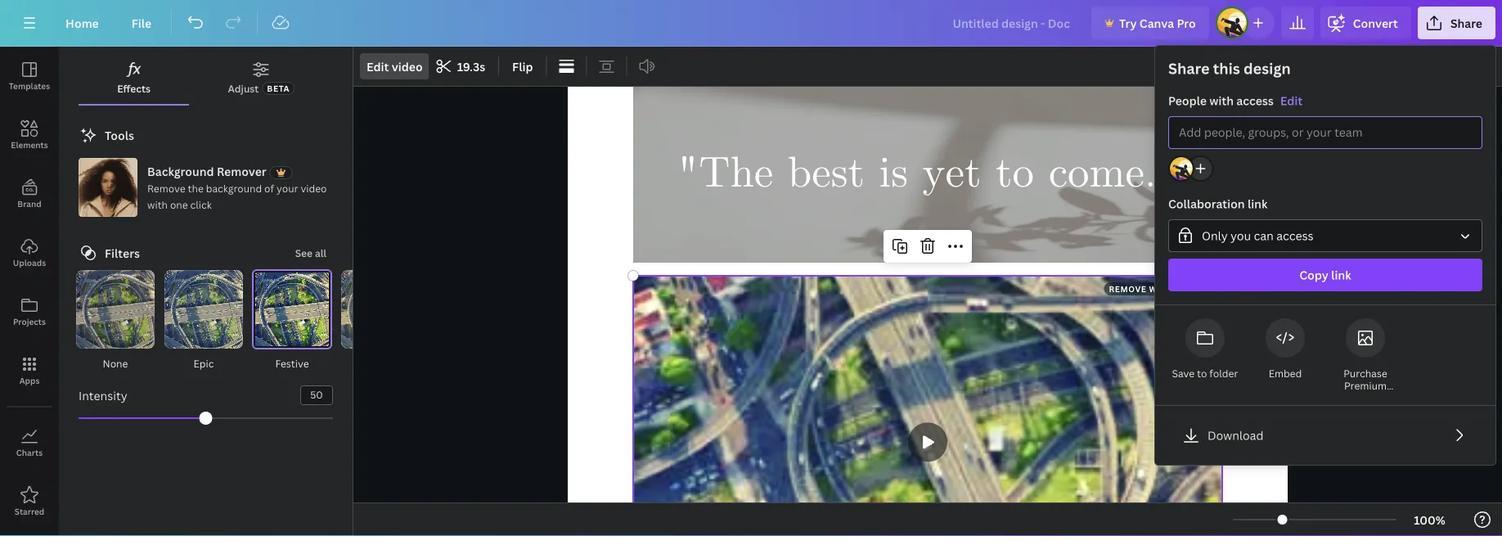 Task type: locate. For each thing, give the bounding box(es) containing it.
remove
[[147, 181, 185, 195], [1109, 283, 1147, 294]]

with left 'one'
[[147, 198, 168, 211]]

0 vertical spatial share
[[1451, 15, 1483, 31]]

share for share this design
[[1169, 59, 1210, 79]]

intensity
[[79, 387, 127, 403]]

link
[[1248, 196, 1268, 212], [1332, 267, 1352, 283]]

flip button
[[506, 53, 540, 79]]

1 horizontal spatial link
[[1332, 267, 1352, 283]]

copy link button
[[1169, 259, 1483, 291]]

100% button
[[1404, 507, 1457, 533]]

remove up 'one'
[[147, 181, 185, 195]]

download button
[[1169, 419, 1483, 452]]

link for copy link
[[1332, 267, 1352, 283]]

elements down purchase
[[1344, 391, 1388, 405]]

remove left watermarks
[[1109, 283, 1147, 294]]

link right copy
[[1332, 267, 1352, 283]]

0 horizontal spatial edit
[[367, 59, 389, 74]]

share this design
[[1169, 59, 1291, 79]]

convert button
[[1321, 7, 1412, 39]]

to right yet
[[996, 146, 1034, 203]]

access down 'design'
[[1237, 93, 1274, 108]]

save
[[1172, 367, 1195, 380]]

share inside share dropdown button
[[1451, 15, 1483, 31]]

1 horizontal spatial video
[[392, 59, 423, 74]]

1 vertical spatial with
[[147, 198, 168, 211]]

elements inside button
[[11, 139, 48, 150]]

0 horizontal spatial video
[[301, 181, 327, 195]]

0 vertical spatial edit
[[367, 59, 389, 74]]

0 vertical spatial video
[[392, 59, 423, 74]]

"the best is yet to come."
[[677, 146, 1179, 203]]

1 vertical spatial share
[[1169, 59, 1210, 79]]

access inside button
[[1277, 228, 1314, 243]]

1 vertical spatial access
[[1277, 228, 1314, 243]]

0 horizontal spatial link
[[1248, 196, 1268, 212]]

remove inside button
[[1109, 283, 1147, 294]]

0 horizontal spatial access
[[1237, 93, 1274, 108]]

edit
[[367, 59, 389, 74], [1281, 93, 1303, 108]]

festive
[[275, 356, 309, 370]]

1 horizontal spatial share
[[1451, 15, 1483, 31]]

0 horizontal spatial share
[[1169, 59, 1210, 79]]

0 vertical spatial with
[[1210, 93, 1234, 108]]

to right save
[[1197, 367, 1207, 380]]

0 vertical spatial to
[[996, 146, 1034, 203]]

0 vertical spatial elements
[[11, 139, 48, 150]]

Design title text field
[[940, 7, 1085, 39]]

1 horizontal spatial to
[[1197, 367, 1207, 380]]

access
[[1237, 93, 1274, 108], [1277, 228, 1314, 243]]

video right your
[[301, 181, 327, 195]]

1 horizontal spatial with
[[1210, 93, 1234, 108]]

only
[[1202, 228, 1228, 243]]

share this design group
[[1155, 59, 1496, 305]]

premium
[[1345, 379, 1387, 392]]

1 horizontal spatial access
[[1277, 228, 1314, 243]]

brand button
[[0, 164, 59, 223]]

templates
[[9, 80, 50, 91]]

0 horizontal spatial elements
[[11, 139, 48, 150]]

elements up brand button
[[11, 139, 48, 150]]

try canva pro
[[1119, 15, 1196, 31]]

come."
[[1049, 146, 1179, 203]]

side panel tab list
[[0, 47, 59, 531]]

you
[[1231, 228, 1251, 243]]

remove watermarks button
[[1104, 282, 1216, 295]]

elements button
[[0, 106, 59, 164]]

background
[[206, 181, 262, 195]]

beta
[[267, 83, 290, 94]]

video left the 19.3s button
[[392, 59, 423, 74]]

0 horizontal spatial with
[[147, 198, 168, 211]]

the
[[188, 181, 204, 195]]

1 horizontal spatial edit
[[1281, 93, 1303, 108]]

this
[[1213, 59, 1240, 79]]

with
[[1210, 93, 1234, 108], [147, 198, 168, 211]]

convert
[[1353, 15, 1398, 31]]

projects button
[[0, 282, 59, 341]]

access right can
[[1277, 228, 1314, 243]]

share for share
[[1451, 15, 1483, 31]]

festive button
[[251, 269, 333, 372]]

elements
[[11, 139, 48, 150], [1344, 391, 1388, 405]]

templates button
[[0, 47, 59, 106]]

edit button
[[1281, 92, 1303, 110]]

1 vertical spatial to
[[1197, 367, 1207, 380]]

to
[[996, 146, 1034, 203], [1197, 367, 1207, 380]]

19.3s button
[[431, 53, 492, 79]]

1 horizontal spatial remove
[[1109, 283, 1147, 294]]

people with access edit
[[1169, 93, 1303, 108]]

remove for remove the background of your video with one click
[[147, 181, 185, 195]]

home
[[65, 15, 99, 31]]

share
[[1451, 15, 1483, 31], [1169, 59, 1210, 79]]

1 vertical spatial video
[[301, 181, 327, 195]]

purchase
[[1344, 367, 1388, 380]]

edit video
[[367, 59, 423, 74]]

0 vertical spatial link
[[1248, 196, 1268, 212]]

edit inside popup button
[[367, 59, 389, 74]]

background remover
[[147, 163, 267, 179]]

1 vertical spatial link
[[1332, 267, 1352, 283]]

0 vertical spatial remove
[[147, 181, 185, 195]]

link up only you can access
[[1248, 196, 1268, 212]]

video
[[392, 59, 423, 74], [301, 181, 327, 195]]

background
[[147, 163, 214, 179]]

remove for remove watermarks
[[1109, 283, 1147, 294]]

1 vertical spatial remove
[[1109, 283, 1147, 294]]

canva
[[1140, 15, 1174, 31]]

share button
[[1418, 7, 1496, 39]]

link for collaboration link
[[1248, 196, 1268, 212]]

of
[[264, 181, 274, 195]]

1 vertical spatial edit
[[1281, 93, 1303, 108]]

with down this in the top right of the page
[[1210, 93, 1234, 108]]

effects
[[117, 81, 151, 95]]

flip
[[512, 59, 533, 74]]

summer
[[361, 356, 400, 370]]

1 vertical spatial elements
[[1344, 391, 1388, 405]]

0 horizontal spatial remove
[[147, 181, 185, 195]]

1 horizontal spatial elements
[[1344, 391, 1388, 405]]

0 horizontal spatial to
[[996, 146, 1034, 203]]

effects button
[[79, 53, 189, 104]]

video inside popup button
[[392, 59, 423, 74]]

starred button
[[0, 472, 59, 531]]

link inside "button"
[[1332, 267, 1352, 283]]

share inside share this design group
[[1169, 59, 1210, 79]]

remove inside remove the background of your video with one click
[[147, 181, 185, 195]]

watermarks
[[1149, 283, 1211, 294]]



Task type: describe. For each thing, give the bounding box(es) containing it.
people
[[1169, 93, 1207, 108]]

with inside share this design group
[[1210, 93, 1234, 108]]

collaboration
[[1169, 196, 1245, 212]]

video inside remove the background of your video with one click
[[301, 181, 327, 195]]

epic
[[194, 356, 214, 370]]

see all button
[[295, 245, 327, 261]]

one
[[170, 198, 188, 211]]

embed
[[1269, 367, 1302, 380]]

main menu bar
[[0, 0, 1502, 47]]

your
[[277, 181, 298, 195]]

all
[[315, 246, 327, 259]]

Only you can access button
[[1169, 219, 1483, 252]]

filters
[[105, 245, 140, 261]]

with inside remove the background of your video with one click
[[147, 198, 168, 211]]

"the
[[677, 146, 774, 203]]

file
[[132, 15, 152, 31]]

edit inside share this design group
[[1281, 93, 1303, 108]]

remover
[[217, 163, 267, 179]]

none button
[[74, 269, 156, 372]]

epic button
[[163, 269, 245, 372]]

copy
[[1300, 267, 1329, 283]]

edit video button
[[360, 53, 429, 79]]

apps button
[[0, 341, 59, 400]]

charts button
[[0, 413, 59, 472]]

try canva pro button
[[1092, 7, 1209, 39]]

uploads
[[13, 257, 46, 268]]

Add people, groups, or your team text field
[[1179, 117, 1472, 148]]

apps
[[19, 375, 40, 386]]

none
[[103, 356, 128, 370]]

copy link
[[1300, 267, 1352, 283]]

adjust
[[228, 81, 259, 95]]

adjust beta
[[228, 81, 290, 95]]

purchase premium elements
[[1344, 367, 1388, 405]]

starred
[[15, 506, 44, 517]]

charts
[[16, 447, 43, 458]]

uploads button
[[0, 223, 59, 282]]

100%
[[1414, 512, 1446, 527]]

brand
[[17, 198, 41, 209]]

download
[[1208, 428, 1264, 443]]

design
[[1244, 59, 1291, 79]]

can
[[1254, 228, 1274, 243]]

Intensity text field
[[301, 386, 332, 404]]

remove the background of your video with one click
[[147, 181, 327, 211]]

only you can access
[[1202, 228, 1314, 243]]

yet
[[923, 146, 982, 203]]

summer button
[[340, 269, 421, 372]]

file button
[[118, 7, 165, 39]]

pro
[[1177, 15, 1196, 31]]

is
[[879, 146, 908, 203]]

projects
[[13, 316, 46, 327]]

best
[[788, 146, 865, 203]]

save to folder
[[1172, 367, 1238, 380]]

tools
[[105, 127, 134, 143]]

try
[[1119, 15, 1137, 31]]

see
[[295, 246, 313, 259]]

remove watermarks
[[1109, 283, 1211, 294]]

collaboration link
[[1169, 196, 1268, 212]]

folder
[[1210, 367, 1238, 380]]

see all
[[295, 246, 327, 259]]

0 vertical spatial access
[[1237, 93, 1274, 108]]

home link
[[52, 7, 112, 39]]

19.3s
[[457, 59, 485, 74]]

click
[[190, 198, 212, 211]]



Task type: vqa. For each thing, say whether or not it's contained in the screenshot.
100%
yes



